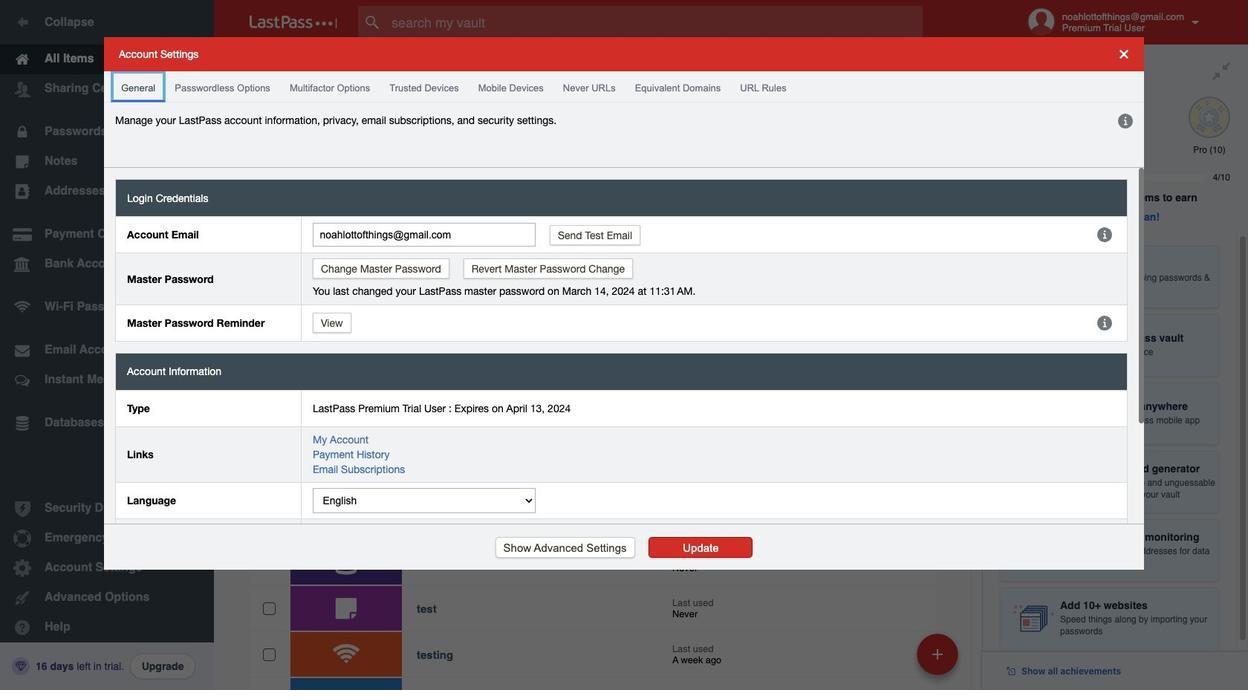 Task type: describe. For each thing, give the bounding box(es) containing it.
vault options navigation
[[214, 45, 983, 89]]

lastpass image
[[250, 16, 337, 29]]

new item image
[[933, 649, 943, 660]]

search my vault text field
[[358, 6, 952, 39]]



Task type: vqa. For each thing, say whether or not it's contained in the screenshot.
dialog
no



Task type: locate. For each thing, give the bounding box(es) containing it.
Search search field
[[358, 6, 952, 39]]

new item navigation
[[912, 630, 968, 691]]

main navigation navigation
[[0, 0, 214, 691]]



